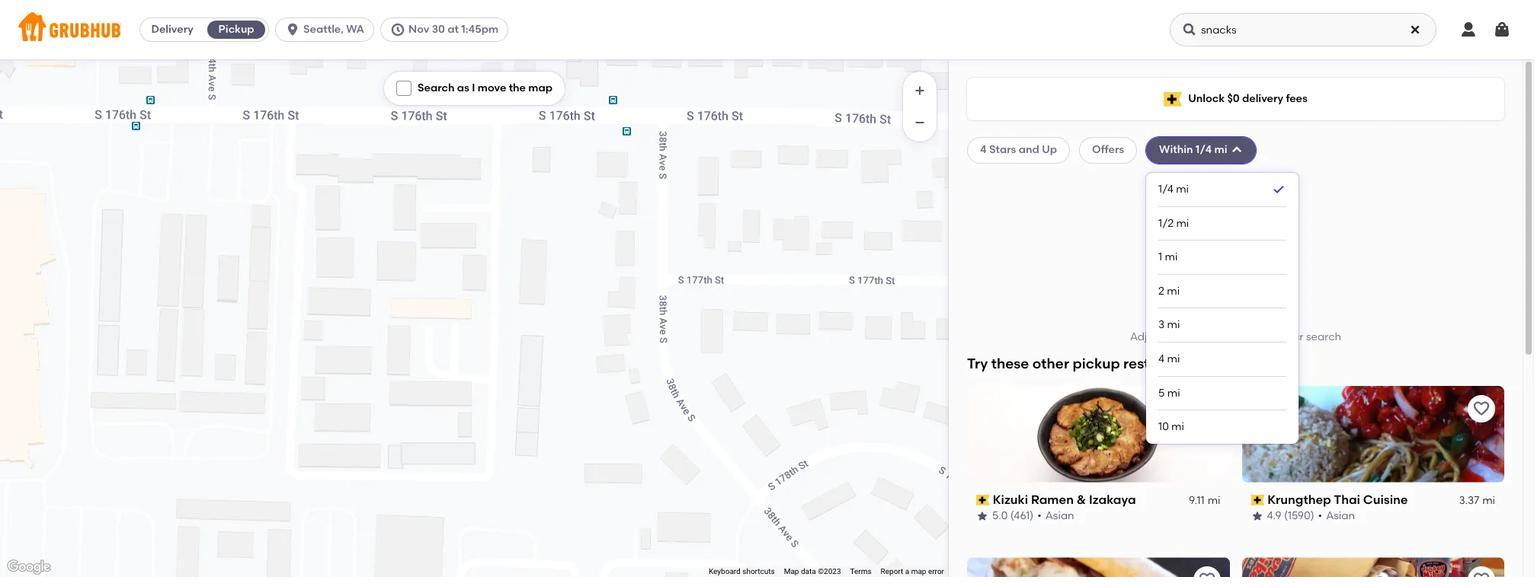 Task type: locate. For each thing, give the bounding box(es) containing it.
asian for ramen
[[1046, 510, 1074, 523]]

30
[[432, 23, 445, 36]]

1/4 mi
[[1159, 183, 1189, 196]]

9.11 mi
[[1189, 495, 1221, 508]]

mi right 9.11
[[1208, 495, 1221, 508]]

svg image inside seattle, wa button
[[285, 22, 300, 37]]

4 stars and up
[[980, 144, 1057, 156]]

mi inside 'option'
[[1176, 183, 1189, 196]]

ramen
[[1031, 493, 1074, 507]]

0 horizontal spatial asian
[[1046, 510, 1074, 523]]

mi for 4 mi
[[1167, 353, 1180, 366]]

map right 'the'
[[528, 82, 553, 95]]

2 • asian from the left
[[1318, 510, 1355, 523]]

the
[[509, 82, 526, 95]]

• asian down ramen
[[1038, 510, 1074, 523]]

©2023
[[818, 568, 841, 576]]

4 left 'stars'
[[980, 144, 987, 156]]

map region
[[0, 11, 1030, 578]]

search
[[1306, 331, 1341, 344]]

asian
[[1046, 510, 1074, 523], [1326, 510, 1355, 523]]

mi for 1/2 mi
[[1176, 217, 1189, 230]]

list box containing 1/4 mi
[[1159, 173, 1287, 444]]

wa
[[346, 23, 364, 36]]

1 vertical spatial 1/4
[[1159, 183, 1174, 196]]

your
[[1165, 331, 1188, 344], [1281, 331, 1304, 344]]

mi right 1/2
[[1176, 217, 1189, 230]]

mi right '5'
[[1167, 387, 1180, 400]]

0 horizontal spatial •
[[1038, 510, 1042, 523]]

move
[[478, 82, 506, 95]]

izakaya
[[1089, 493, 1136, 507]]

1 • asian from the left
[[1038, 510, 1074, 523]]

2
[[1159, 285, 1165, 298]]

within
[[1159, 144, 1193, 156]]

nearby
[[1206, 355, 1255, 373]]

krungthep thai cuisine logo image
[[1242, 386, 1505, 483]]

save this restaurant button for subshop logo
[[1193, 567, 1221, 578]]

1/4 up 1/2
[[1159, 183, 1174, 196]]

cuisine
[[1363, 493, 1408, 507]]

2 star icon image from the left
[[1251, 511, 1263, 523]]

mi
[[1215, 144, 1227, 156], [1176, 183, 1189, 196], [1176, 217, 1189, 230], [1165, 251, 1178, 264], [1167, 285, 1180, 298], [1167, 319, 1180, 332], [1167, 353, 1180, 366], [1167, 387, 1180, 400], [1172, 421, 1184, 434], [1208, 495, 1221, 508], [1483, 495, 1495, 508]]

restaurants
[[1123, 355, 1203, 373]]

1 horizontal spatial • asian
[[1318, 510, 1355, 523]]

4
[[980, 144, 987, 156], [1159, 353, 1165, 366]]

main navigation navigation
[[0, 0, 1534, 59]]

• right (461)
[[1038, 510, 1042, 523]]

map right a
[[911, 568, 926, 576]]

delivery
[[151, 23, 193, 36]]

save this restaurant image for save this restaurant "button" for kizuki ramen & izakaya logo
[[1198, 400, 1216, 418]]

4.9
[[1267, 510, 1282, 523]]

0 vertical spatial 1/4
[[1196, 144, 1212, 156]]

•
[[1038, 510, 1042, 523], [1318, 510, 1322, 523]]

0 horizontal spatial 4
[[980, 144, 987, 156]]

5 mi
[[1159, 387, 1180, 400]]

1 vertical spatial map
[[911, 568, 926, 576]]

1/4 inside 1/4 mi 'option'
[[1159, 183, 1174, 196]]

asian for thai
[[1326, 510, 1355, 523]]

kizuki ramen & izakaya logo image
[[967, 386, 1230, 483]]

stars
[[989, 144, 1016, 156]]

1 vertical spatial 4
[[1159, 353, 1165, 366]]

delivery button
[[140, 18, 204, 42]]

2 your from the left
[[1281, 331, 1304, 344]]

2 mi
[[1159, 285, 1180, 298]]

0 horizontal spatial • asian
[[1038, 510, 1074, 523]]

• asian down krungthep thai cuisine
[[1318, 510, 1355, 523]]

star icon image
[[976, 511, 989, 523], [1251, 511, 1263, 523]]

• asian
[[1038, 510, 1074, 523], [1318, 510, 1355, 523]]

delivery
[[1242, 92, 1284, 105]]

mi right 2
[[1167, 285, 1180, 298]]

map
[[784, 568, 799, 576]]

plus icon image
[[912, 83, 928, 98]]

save this restaurant image for save this restaurant "button" corresponding to subshop logo
[[1198, 572, 1216, 578]]

5.0
[[992, 510, 1008, 523]]

terms link
[[850, 568, 872, 576]]

mi right 10
[[1172, 421, 1184, 434]]

1 horizontal spatial your
[[1281, 331, 1304, 344]]

3 mi
[[1159, 319, 1180, 332]]

mi up 1/2 mi on the top right of page
[[1176, 183, 1189, 196]]

0 vertical spatial 4
[[980, 144, 987, 156]]

mi right 3.37
[[1483, 495, 1495, 508]]

minus icon image
[[912, 115, 928, 130]]

asian down the kizuki ramen & izakaya
[[1046, 510, 1074, 523]]

5.0 (461)
[[992, 510, 1034, 523]]

9.11
[[1189, 495, 1205, 508]]

mi for 2 mi
[[1167, 285, 1180, 298]]

1 • from the left
[[1038, 510, 1042, 523]]

2 asian from the left
[[1326, 510, 1355, 523]]

kizuki ramen & izakaya
[[993, 493, 1136, 507]]

$0
[[1227, 92, 1240, 105]]

star icon image down subscription pass image
[[1251, 511, 1263, 523]]

try
[[967, 355, 988, 373]]

keyboard shortcuts
[[709, 568, 775, 576]]

terms
[[850, 568, 872, 576]]

0 horizontal spatial 1/4
[[1159, 183, 1174, 196]]

1 horizontal spatial asian
[[1326, 510, 1355, 523]]

krungthep thai cuisine
[[1268, 493, 1408, 507]]

shortcuts
[[743, 568, 775, 576]]

1 star icon image from the left
[[976, 511, 989, 523]]

as
[[457, 82, 469, 95]]

star icon image for krungthep thai cuisine
[[1251, 511, 1263, 523]]

pickup button
[[204, 18, 268, 42]]

save this restaurant image
[[1198, 400, 1216, 418], [1472, 400, 1491, 418], [1198, 572, 1216, 578], [1472, 572, 1491, 578]]

1 horizontal spatial 4
[[1159, 353, 1165, 366]]

fees
[[1286, 92, 1308, 105]]

your left search
[[1281, 331, 1304, 344]]

save this restaurant image for save this restaurant "button" related to "krungthep thai cuisine logo"
[[1472, 400, 1491, 418]]

pickup
[[218, 23, 254, 36]]

0 horizontal spatial star icon image
[[976, 511, 989, 523]]

1 mi
[[1159, 251, 1178, 264]]

list box
[[1159, 173, 1287, 444]]

keyboard shortcuts button
[[709, 567, 775, 578]]

0 horizontal spatial your
[[1165, 331, 1188, 344]]

mi up 5 mi
[[1167, 353, 1180, 366]]

Search for food, convenience, alcohol... search field
[[1170, 13, 1437, 46]]

map
[[528, 82, 553, 95], [911, 568, 926, 576]]

1 asian from the left
[[1046, 510, 1074, 523]]

4 for 4 mi
[[1159, 353, 1165, 366]]

2 • from the left
[[1318, 510, 1322, 523]]

a
[[905, 568, 909, 576]]

your right 3
[[1165, 331, 1188, 344]]

mi left svg icon
[[1215, 144, 1227, 156]]

1/2
[[1159, 217, 1174, 230]]

svg image
[[1460, 21, 1478, 39], [1493, 21, 1511, 39], [285, 22, 300, 37], [390, 22, 405, 37], [1182, 22, 1197, 37], [1409, 24, 1421, 36]]

star icon image for kizuki ramen & izakaya
[[976, 511, 989, 523]]

asian down krungthep thai cuisine
[[1326, 510, 1355, 523]]

nov 30 at 1:45pm button
[[380, 18, 515, 42]]

5
[[1159, 387, 1165, 400]]

1 horizontal spatial star icon image
[[1251, 511, 1263, 523]]

star icon image down subscription pass icon
[[976, 511, 989, 523]]

1 horizontal spatial •
[[1318, 510, 1322, 523]]

1/4
[[1196, 144, 1212, 156], [1159, 183, 1174, 196]]

try these other pickup restaurants nearby
[[967, 355, 1255, 373]]

svg image inside the nov 30 at 1:45pm button
[[390, 22, 405, 37]]

adjust
[[1130, 331, 1163, 344]]

4 mi
[[1159, 353, 1180, 366]]

mi for 10 mi
[[1172, 421, 1184, 434]]

report a map error
[[881, 568, 944, 576]]

filters
[[1190, 331, 1218, 344]]

mi right 1
[[1165, 251, 1178, 264]]

• right (1590)
[[1318, 510, 1322, 523]]

(1590)
[[1284, 510, 1314, 523]]

search
[[418, 82, 455, 95]]

4 down adjust
[[1159, 353, 1165, 366]]

0 horizontal spatial map
[[528, 82, 553, 95]]

mi right 3
[[1167, 319, 1180, 332]]

(461)
[[1010, 510, 1034, 523]]

subscription pass image
[[1251, 495, 1265, 506]]

1/4 right within
[[1196, 144, 1212, 156]]



Task type: describe. For each thing, give the bounding box(es) containing it.
1 horizontal spatial map
[[911, 568, 926, 576]]

thai
[[1334, 493, 1360, 507]]

• asian for ramen
[[1038, 510, 1074, 523]]

• for kizuki
[[1038, 510, 1042, 523]]

seattle, wa button
[[275, 18, 380, 42]]

save this restaurant button for "jersey mike's logo"
[[1468, 567, 1495, 578]]

mi for 3.37 mi
[[1483, 495, 1495, 508]]

i
[[472, 82, 475, 95]]

mi for 5 mi
[[1167, 387, 1180, 400]]

pickup
[[1073, 355, 1120, 373]]

mi for 1/4 mi
[[1176, 183, 1189, 196]]

1 horizontal spatial 1/4
[[1196, 144, 1212, 156]]

save this restaurant button for "krungthep thai cuisine logo"
[[1468, 395, 1495, 423]]

map data ©2023
[[784, 568, 841, 576]]

data
[[801, 568, 816, 576]]

these
[[991, 355, 1029, 373]]

10 mi
[[1159, 421, 1184, 434]]

check icon image
[[1271, 182, 1287, 197]]

• asian for thai
[[1318, 510, 1355, 523]]

0 vertical spatial map
[[528, 82, 553, 95]]

nov
[[408, 23, 429, 36]]

1 your from the left
[[1165, 331, 1188, 344]]

&
[[1077, 493, 1086, 507]]

save this restaurant button for kizuki ramen & izakaya logo
[[1193, 395, 1221, 423]]

jersey mike's logo image
[[1242, 558, 1505, 578]]

report
[[881, 568, 903, 576]]

seattle,
[[303, 23, 344, 36]]

search as i move the map
[[418, 82, 553, 95]]

1
[[1159, 251, 1162, 264]]

within 1/4 mi
[[1159, 144, 1227, 156]]

google image
[[4, 558, 54, 578]]

unlock $0 delivery fees
[[1188, 92, 1308, 105]]

nov 30 at 1:45pm
[[408, 23, 499, 36]]

10
[[1159, 421, 1169, 434]]

4.9 (1590)
[[1267, 510, 1314, 523]]

kizuki
[[993, 493, 1028, 507]]

svg image
[[1231, 144, 1243, 157]]

1:45pm
[[461, 23, 499, 36]]

4 for 4 stars and up
[[980, 144, 987, 156]]

mi for 1 mi
[[1165, 251, 1178, 264]]

seattle, wa
[[303, 23, 364, 36]]

1/2 mi
[[1159, 217, 1189, 230]]

and
[[1019, 144, 1039, 156]]

subscription pass image
[[976, 495, 990, 506]]

3
[[1159, 319, 1165, 332]]

unlock
[[1188, 92, 1225, 105]]

subshop logo image
[[967, 558, 1230, 578]]

offers
[[1092, 144, 1124, 156]]

other
[[1033, 355, 1069, 373]]

error
[[928, 568, 944, 576]]

broaden
[[1234, 331, 1279, 344]]

mi for 9.11 mi
[[1208, 495, 1221, 508]]

save this restaurant image for save this restaurant "button" related to "jersey mike's logo"
[[1472, 572, 1491, 578]]

• for krungthep
[[1318, 510, 1322, 523]]

krungthep
[[1268, 493, 1331, 507]]

keyboard
[[709, 568, 741, 576]]

3.37 mi
[[1459, 495, 1495, 508]]

1/4 mi option
[[1159, 173, 1287, 207]]

adjust your filters or broaden your search
[[1130, 331, 1341, 344]]

mi for 3 mi
[[1167, 319, 1180, 332]]

3.37
[[1459, 495, 1479, 508]]

report a map error link
[[881, 568, 944, 576]]

grubhub plus flag logo image
[[1164, 92, 1182, 106]]

or
[[1221, 331, 1232, 344]]

at
[[448, 23, 459, 36]]

up
[[1042, 144, 1057, 156]]



Task type: vqa. For each thing, say whether or not it's contained in the screenshot.
right THE • ASIAN
yes



